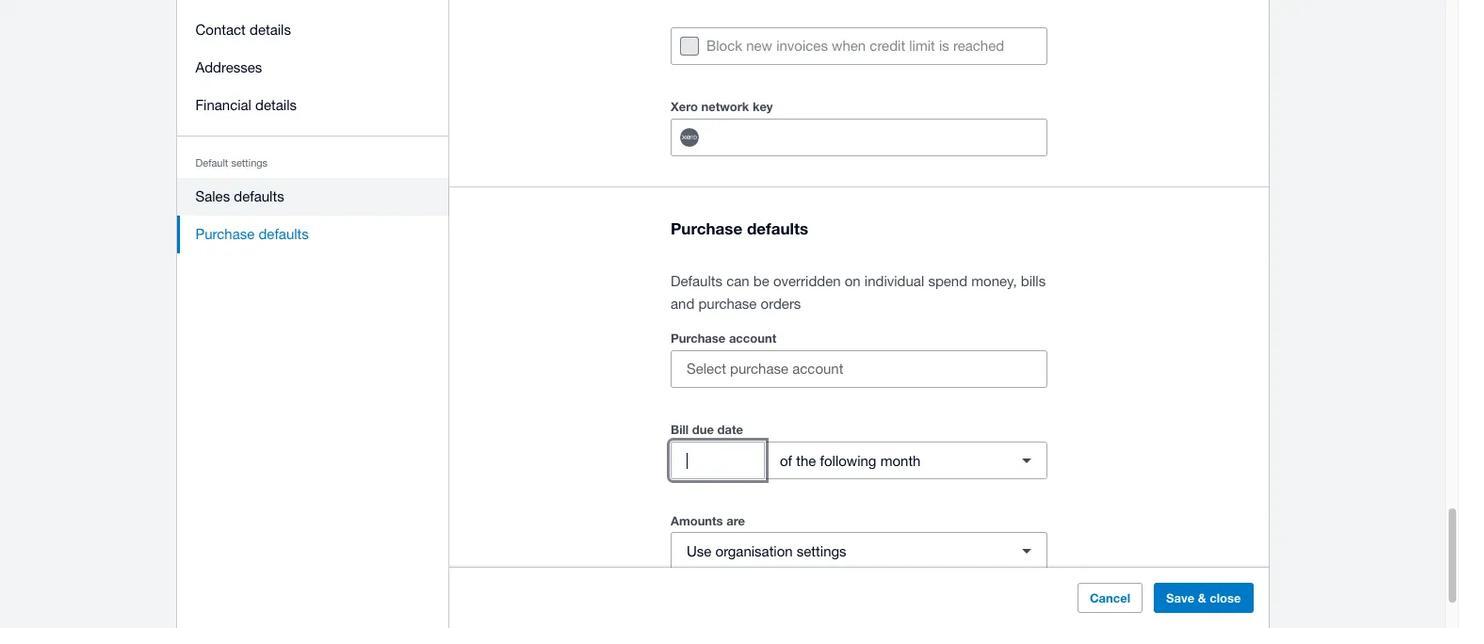 Task type: describe. For each thing, give the bounding box(es) containing it.
purchase down the and
[[671, 331, 726, 346]]

save
[[1167, 591, 1195, 606]]

&
[[1199, 591, 1207, 606]]

Purchase account field
[[672, 351, 1047, 387]]

use
[[687, 543, 712, 559]]

settings inside "popup button"
[[797, 543, 847, 559]]

menu containing contact details
[[177, 0, 449, 265]]

financial details
[[196, 97, 297, 113]]

of the following month
[[780, 453, 921, 469]]

orders
[[761, 296, 801, 312]]

purchase inside menu
[[196, 226, 255, 242]]

amounts are
[[671, 514, 745, 529]]

when
[[832, 38, 866, 54]]

sales defaults link
[[177, 178, 449, 216]]

defaults for purchase defaults link
[[259, 226, 309, 242]]

reached
[[953, 38, 1004, 54]]

sales defaults
[[196, 188, 285, 204]]

use organisation settings button
[[671, 532, 1048, 570]]

addresses link
[[177, 49, 449, 87]]

purchase defaults link
[[177, 216, 449, 253]]

close
[[1210, 591, 1242, 606]]

xero
[[671, 99, 698, 114]]

individual
[[865, 273, 924, 289]]

contact details link
[[177, 11, 449, 49]]

contact
[[196, 22, 246, 38]]

defaults can be overridden on individual spend money, bills and purchase orders
[[671, 273, 1046, 312]]

default settings
[[196, 157, 268, 169]]

credit
[[870, 38, 905, 54]]

save & close
[[1167, 591, 1242, 606]]

xero network key
[[671, 99, 773, 114]]

details for contact details
[[250, 22, 291, 38]]

is
[[939, 38, 949, 54]]

financial
[[196, 97, 252, 113]]

on
[[845, 273, 861, 289]]

sales
[[196, 188, 230, 204]]

Xero network key field
[[716, 120, 1047, 155]]

due
[[692, 422, 714, 437]]

can
[[726, 273, 750, 289]]

purchase account
[[671, 331, 776, 346]]

date
[[717, 422, 743, 437]]

organisation
[[716, 543, 793, 559]]

save & close button
[[1155, 583, 1254, 613]]

bills
[[1021, 273, 1046, 289]]

and
[[671, 296, 695, 312]]

contact details
[[196, 22, 291, 38]]

of the following month button
[[764, 442, 1048, 480]]



Task type: vqa. For each thing, say whether or not it's contained in the screenshot.
the Expense
no



Task type: locate. For each thing, give the bounding box(es) containing it.
defaults up be
[[747, 219, 808, 238]]

spend
[[928, 273, 968, 289]]

1 vertical spatial details
[[256, 97, 297, 113]]

purchase defaults up can
[[671, 219, 808, 238]]

details for financial details
[[256, 97, 297, 113]]

settings up "sales defaults"
[[232, 157, 268, 169]]

block new invoices when credit limit is reached
[[707, 38, 1004, 54]]

defaults down default settings
[[234, 188, 285, 204]]

cancel button
[[1078, 583, 1143, 613]]

money,
[[971, 273, 1017, 289]]

purchase
[[671, 219, 743, 238], [196, 226, 255, 242], [671, 331, 726, 346]]

defaults
[[234, 188, 285, 204], [747, 219, 808, 238], [259, 226, 309, 242]]

cancel
[[1090, 591, 1131, 606]]

invoices
[[776, 38, 828, 54]]

details
[[250, 22, 291, 38], [256, 97, 297, 113]]

limit
[[909, 38, 935, 54]]

bill
[[671, 422, 689, 437]]

defaults
[[671, 273, 723, 289]]

1 horizontal spatial settings
[[797, 543, 847, 559]]

default
[[196, 157, 229, 169]]

1 horizontal spatial purchase defaults
[[671, 219, 808, 238]]

overridden
[[773, 273, 841, 289]]

0 horizontal spatial purchase defaults
[[196, 226, 309, 242]]

purchase
[[698, 296, 757, 312]]

purchase down sales
[[196, 226, 255, 242]]

bill due date group
[[671, 442, 1048, 480]]

details down addresses link
[[256, 97, 297, 113]]

settings
[[232, 157, 268, 169], [797, 543, 847, 559]]

purchase defaults down "sales defaults"
[[196, 226, 309, 242]]

addresses
[[196, 59, 263, 75]]

be
[[753, 273, 769, 289]]

are
[[727, 514, 745, 529]]

purchase up defaults
[[671, 219, 743, 238]]

none number field inside bill due date group
[[672, 443, 764, 479]]

defaults down sales defaults link
[[259, 226, 309, 242]]

of
[[780, 453, 792, 469]]

None number field
[[672, 443, 764, 479]]

1 vertical spatial settings
[[797, 543, 847, 559]]

account
[[729, 331, 776, 346]]

key
[[753, 99, 773, 114]]

settings right organisation
[[797, 543, 847, 559]]

menu
[[177, 0, 449, 265]]

the
[[796, 453, 816, 469]]

settings inside menu
[[232, 157, 268, 169]]

following
[[820, 453, 877, 469]]

purchase defaults
[[671, 219, 808, 238], [196, 226, 309, 242]]

details right contact
[[250, 22, 291, 38]]

defaults for sales defaults link
[[234, 188, 285, 204]]

financial details link
[[177, 87, 449, 124]]

new
[[746, 38, 772, 54]]

block
[[707, 38, 742, 54]]

amounts
[[671, 514, 723, 529]]

purchase defaults inside menu
[[196, 226, 309, 242]]

bill due date
[[671, 422, 743, 437]]

use organisation settings
[[687, 543, 847, 559]]

0 horizontal spatial settings
[[232, 157, 268, 169]]

month
[[880, 453, 921, 469]]

0 vertical spatial settings
[[232, 157, 268, 169]]

0 vertical spatial details
[[250, 22, 291, 38]]

network
[[701, 99, 749, 114]]



